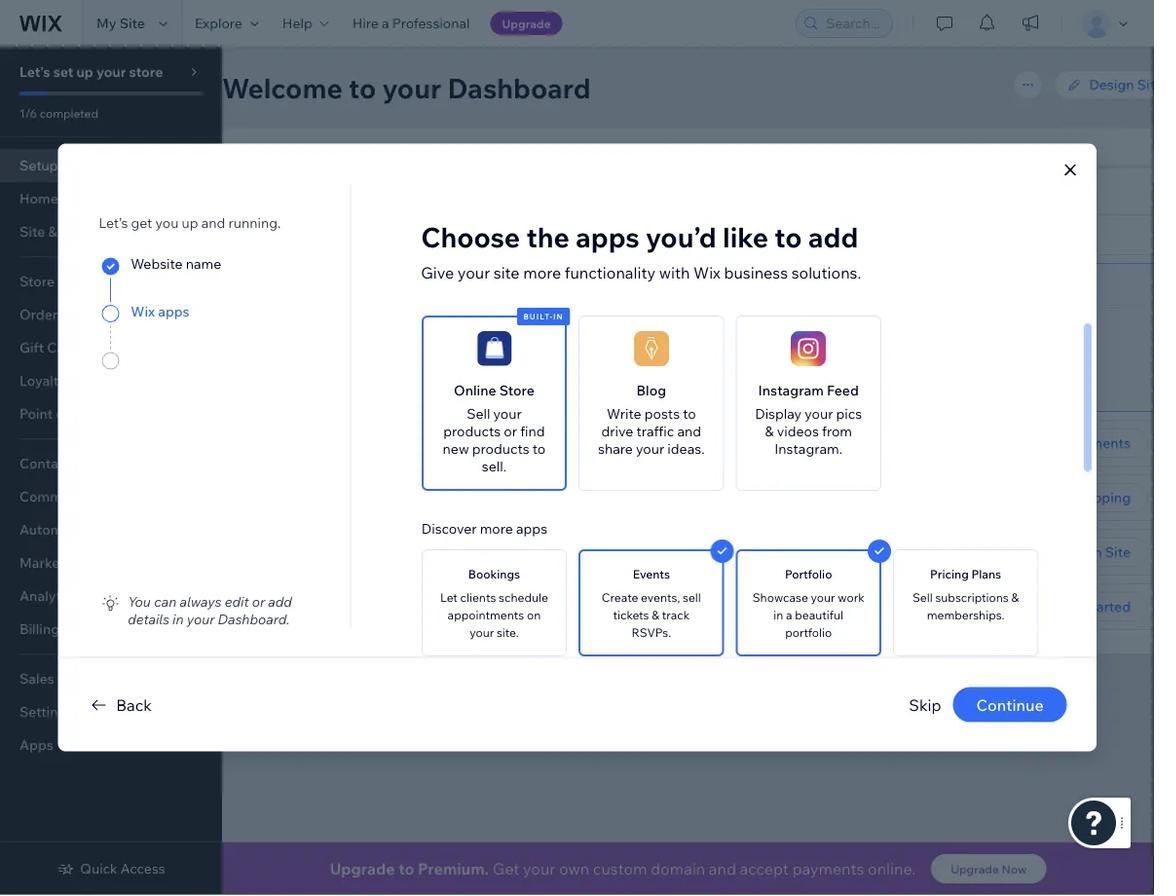 Task type: describe. For each thing, give the bounding box(es) containing it.
events create events, sell tickets & track rsvps.
[[602, 567, 701, 640]]

your right update
[[334, 226, 362, 243]]

plans
[[972, 567, 1001, 581]]

on inside bookings let clients schedule appointments on your site.
[[527, 608, 541, 622]]

you
[[128, 593, 151, 610]]

and left running.
[[201, 214, 225, 231]]

set for set up shipping
[[1026, 489, 1048, 506]]

your inside sell your products or find new products to sell.
[[493, 405, 522, 422]]

up left payment
[[308, 435, 325, 452]]

get for get found by customers on google
[[284, 598, 307, 615]]

upgrade now button
[[932, 855, 1047, 884]]

in inside portfolio showcase your work in a beautiful portfolio
[[774, 608, 783, 622]]

or inside you can always edit or add details in your dashboard.
[[252, 593, 265, 610]]

upgrade for upgrade to premium. get your own custom domain and accept payments online.
[[330, 859, 395, 879]]

products up sell.
[[472, 440, 529, 457]]

help button
[[271, 0, 341, 47]]

choose
[[421, 220, 520, 254]]

set inside sidebar element
[[53, 63, 73, 80]]

your left website
[[331, 544, 360, 561]]

drive
[[601, 422, 633, 439]]

update
[[284, 226, 331, 243]]

and inside blog write posts to drive traffic and share your ideas.
[[677, 422, 701, 439]]

instagram.
[[774, 440, 843, 457]]

payments
[[1068, 435, 1131, 452]]

memberships.
[[927, 608, 1005, 622]]

1 vertical spatial store
[[386, 155, 430, 177]]

blog write posts to drive traffic and share your ideas.
[[598, 382, 705, 457]]

wix apps
[[131, 303, 190, 320]]

1 vertical spatial more
[[480, 520, 513, 537]]

professional
[[392, 15, 470, 32]]

continue
[[977, 695, 1044, 715]]

let's inside sidebar element
[[19, 63, 50, 80]]

find your perfect domain and secure it in a few clicks.
[[284, 322, 620, 339]]

accept
[[740, 859, 789, 879]]

settings link
[[0, 696, 222, 729]]

let's go
[[643, 361, 695, 378]]

let's go button
[[626, 355, 713, 384]]

upgrade to premium. get your own custom domain and accept payments online.
[[330, 859, 916, 879]]

setup
[[19, 157, 58, 174]]

add inside choose the apps you'd like to add give your site more functionality with wix business solutions.
[[809, 220, 859, 254]]

up left shipping
[[308, 489, 325, 506]]

it
[[519, 322, 528, 339]]

point of sale
[[19, 405, 100, 422]]

built-in
[[523, 311, 563, 321]]

by
[[351, 598, 366, 615]]

upgrade for upgrade now
[[951, 862, 1000, 877]]

showcase
[[752, 590, 808, 605]]

a inside portfolio showcase your work in a beautiful portfolio
[[786, 608, 792, 622]]

domain for perfect
[[395, 322, 443, 339]]

bookings let clients schedule appointments on your site.
[[440, 567, 548, 640]]

let's set up your store inside sidebar element
[[19, 63, 163, 80]]

design your website
[[284, 544, 412, 561]]

and left secure
[[446, 322, 470, 339]]

automations link
[[0, 514, 222, 547]]

to down hire
[[349, 71, 376, 105]]

settings
[[19, 704, 74, 721]]

functionality
[[565, 263, 656, 282]]

your inside sidebar element
[[96, 63, 126, 80]]

continue button
[[954, 687, 1068, 723]]

you'd
[[646, 220, 717, 254]]

or inside sell your products or find new products to sell.
[[504, 422, 517, 439]]

more inside choose the apps you'd like to add give your site more functionality with wix business solutions.
[[523, 263, 561, 282]]

& inside pricing plans sell subscriptions & memberships.
[[1011, 590, 1019, 605]]

add inside you can always edit or add details in your dashboard.
[[268, 593, 292, 610]]

dashboard.
[[218, 611, 290, 628]]

website
[[363, 544, 412, 561]]

update your store type
[[284, 226, 430, 243]]

payment
[[328, 435, 385, 452]]

schedule
[[499, 590, 548, 605]]

sell inside pricing plans sell subscriptions & memberships.
[[913, 590, 933, 605]]

let's get you up and running.
[[99, 214, 281, 231]]

portfolio
[[785, 625, 832, 640]]

sell inside sell your products or find new products to sell.
[[466, 405, 490, 422]]

your inside blog write posts to drive traffic and share your ideas.
[[636, 440, 664, 457]]

set for set up shipping and delivery
[[284, 489, 305, 506]]

& for your
[[765, 422, 774, 439]]

1 horizontal spatial get
[[493, 859, 520, 879]]

site for design site
[[1106, 544, 1131, 561]]

point
[[19, 405, 53, 422]]

feed
[[827, 382, 859, 399]]

sale
[[72, 405, 100, 422]]

1 horizontal spatial set
[[289, 155, 315, 177]]

get for get started
[[1056, 598, 1080, 615]]

edit
[[225, 593, 249, 610]]

quick
[[80, 860, 118, 878]]

your inside bookings let clients schedule appointments on your site.
[[469, 625, 494, 640]]

set up shipping button
[[1009, 483, 1149, 513]]

1 vertical spatial custom
[[593, 859, 648, 879]]

go
[[676, 361, 695, 378]]

posts
[[644, 405, 680, 422]]

dashboard
[[448, 71, 591, 105]]

always
[[180, 593, 222, 610]]

online
[[454, 382, 496, 399]]

clients
[[460, 590, 496, 605]]

like
[[723, 220, 769, 254]]

business
[[724, 263, 788, 282]]

and left delivery
[[386, 489, 410, 506]]

1 horizontal spatial let's set up your store
[[246, 155, 430, 177]]

you can always edit or add details in your dashboard.
[[128, 593, 292, 628]]

perfect
[[346, 322, 392, 339]]

wix inside choose the apps you'd like to add give your site more functionality with wix business solutions.
[[694, 263, 721, 282]]

design for design site
[[1058, 544, 1103, 561]]

new
[[442, 440, 469, 457]]

sit
[[1138, 76, 1155, 93]]

methods
[[388, 435, 444, 452]]

let
[[440, 590, 457, 605]]

access
[[121, 860, 165, 878]]

design sit
[[1090, 76, 1155, 93]]

back
[[116, 695, 152, 715]]

2 vertical spatial domain
[[651, 859, 706, 879]]

portfolio showcase your work in a beautiful portfolio
[[752, 567, 865, 640]]

automations
[[19, 521, 102, 538]]

few
[[556, 322, 579, 339]]

my
[[96, 15, 116, 32]]

connect
[[284, 276, 339, 293]]

in for add
[[173, 611, 184, 628]]

to inside choose the apps you'd like to add give your site more functionality with wix business solutions.
[[775, 220, 803, 254]]

1 vertical spatial let's
[[246, 155, 285, 177]]

discover more apps
[[421, 520, 547, 537]]

set up shipping and delivery
[[284, 489, 464, 506]]

solutions.
[[792, 263, 862, 282]]

from
[[822, 422, 852, 439]]

domain for custom
[[404, 276, 453, 293]]

sidebar element
[[0, 47, 222, 896]]

payments
[[793, 859, 865, 879]]

instagram
[[758, 382, 824, 399]]



Task type: vqa. For each thing, say whether or not it's contained in the screenshot.
Trading
no



Task type: locate. For each thing, give the bounding box(es) containing it.
up left payments
[[1046, 435, 1065, 452]]

or up dashboard.
[[252, 593, 265, 610]]

set left shipping
[[284, 489, 305, 506]]

0 horizontal spatial set
[[53, 63, 73, 80]]

0 vertical spatial add
[[809, 220, 859, 254]]

apps for choose
[[576, 220, 640, 254]]

1 horizontal spatial let's
[[246, 155, 285, 177]]

in
[[531, 322, 542, 339], [774, 608, 783, 622], [173, 611, 184, 628]]

1 vertical spatial wix
[[131, 303, 155, 320]]

sell
[[466, 405, 490, 422], [913, 590, 933, 605]]

set for set up payment methods
[[284, 435, 305, 452]]

up up update
[[319, 155, 341, 177]]

0 vertical spatial sell
[[466, 405, 490, 422]]

2 vertical spatial &
[[652, 608, 659, 622]]

videos
[[777, 422, 819, 439]]

your inside instagram feed display your pics & videos from instagram.
[[805, 405, 833, 422]]

up up completed at the top left of page
[[76, 63, 93, 80]]

more up the bookings at the left bottom of page
[[480, 520, 513, 537]]

your inside choose the apps you'd like to add give your site more functionality with wix business solutions.
[[458, 263, 490, 282]]

2 horizontal spatial let's
[[643, 361, 673, 378]]

site up started
[[1106, 544, 1131, 561]]

design for design sit
[[1090, 76, 1135, 93]]

1 vertical spatial up
[[1051, 489, 1070, 506]]

store up type
[[386, 155, 430, 177]]

0 horizontal spatial upgrade
[[330, 859, 395, 879]]

upgrade inside upgrade button
[[502, 16, 551, 31]]

ideas.
[[667, 440, 705, 457]]

tickets
[[613, 608, 649, 622]]

design site button
[[1040, 538, 1149, 567]]

let's up 1/6
[[19, 63, 50, 80]]

your down my
[[96, 63, 126, 80]]

your down hire a professional link
[[383, 71, 442, 105]]

get
[[131, 214, 152, 231]]

now
[[1002, 862, 1027, 877]]

write
[[607, 405, 641, 422]]

more
[[523, 263, 561, 282], [480, 520, 513, 537]]

get left found
[[284, 598, 307, 615]]

0 vertical spatial let's
[[19, 63, 50, 80]]

get started
[[1056, 598, 1131, 615]]

your up update your store type
[[345, 155, 382, 177]]

0 horizontal spatial or
[[252, 593, 265, 610]]

with
[[659, 263, 690, 282]]

my site
[[96, 15, 145, 32]]

sell down online
[[466, 405, 490, 422]]

hire a professional link
[[341, 0, 482, 47]]

delivery
[[413, 489, 464, 506]]

design site
[[1058, 544, 1131, 561]]

apps up the bookings at the left bottom of page
[[516, 520, 547, 537]]

2 horizontal spatial apps
[[576, 220, 640, 254]]

0 vertical spatial wix
[[694, 263, 721, 282]]

started
[[1083, 598, 1131, 615]]

design down set up shipping button
[[1058, 544, 1103, 561]]

shipping
[[328, 489, 383, 506]]

2 horizontal spatial get
[[1056, 598, 1080, 615]]

more right "site"
[[523, 263, 561, 282]]

on down schedule
[[527, 608, 541, 622]]

0 vertical spatial domain
[[404, 276, 453, 293]]

design inside "button"
[[1058, 544, 1103, 561]]

apps up functionality
[[576, 220, 640, 254]]

upgrade for upgrade
[[502, 16, 551, 31]]

your down the appointments
[[469, 625, 494, 640]]

your left "site"
[[458, 263, 490, 282]]

up for payments
[[1046, 435, 1065, 452]]

to left premium.
[[399, 859, 414, 879]]

to down the find in the left of the page
[[532, 440, 545, 457]]

let's
[[19, 63, 50, 80], [246, 155, 285, 177], [643, 361, 673, 378]]

let's set up your store up update your store type
[[246, 155, 430, 177]]

skip
[[910, 695, 942, 715]]

1 horizontal spatial upgrade
[[502, 16, 551, 31]]

0 vertical spatial or
[[504, 422, 517, 439]]

1 horizontal spatial sell
[[913, 590, 933, 605]]

work
[[838, 590, 865, 605]]

let's set up your store up completed at the top left of page
[[19, 63, 163, 80]]

get inside button
[[1056, 598, 1080, 615]]

clicks.
[[582, 322, 620, 339]]

domain left accept
[[651, 859, 706, 879]]

in for secure
[[531, 322, 542, 339]]

domain up find your perfect domain and secure it in a few clicks.
[[404, 276, 453, 293]]

2 vertical spatial let's
[[643, 361, 673, 378]]

0 horizontal spatial in
[[173, 611, 184, 628]]

let's set up your store
[[19, 63, 163, 80], [246, 155, 430, 177]]

2 horizontal spatial &
[[1011, 590, 1019, 605]]

in inside you can always edit or add details in your dashboard.
[[173, 611, 184, 628]]

0 vertical spatial &
[[765, 422, 774, 439]]

add up "solutions."
[[809, 220, 859, 254]]

explore
[[195, 15, 242, 32]]

upgrade left now
[[951, 862, 1000, 877]]

up inside sidebar element
[[76, 63, 93, 80]]

on left clients
[[439, 598, 456, 615]]

create
[[602, 590, 638, 605]]

your right find in the top of the page
[[314, 322, 343, 339]]

& inside instagram feed display your pics & videos from instagram.
[[765, 422, 774, 439]]

1 vertical spatial set
[[289, 155, 315, 177]]

let's up blog
[[643, 361, 673, 378]]

set
[[284, 435, 305, 452], [1021, 435, 1043, 452], [284, 489, 305, 506], [1026, 489, 1048, 506]]

add up dashboard.
[[268, 593, 292, 610]]

the
[[527, 220, 570, 254]]

site right my
[[120, 15, 145, 32]]

set left payment
[[284, 435, 305, 452]]

in down "showcase"
[[774, 608, 783, 622]]

upgrade up dashboard
[[502, 16, 551, 31]]

apps
[[576, 220, 640, 254], [158, 303, 190, 320], [516, 520, 547, 537]]

in right it
[[531, 322, 542, 339]]

store
[[129, 63, 163, 80], [386, 155, 430, 177], [365, 226, 398, 243]]

domain right perfect
[[395, 322, 443, 339]]

1 vertical spatial domain
[[395, 322, 443, 339]]

0 horizontal spatial &
[[652, 608, 659, 622]]

rsvps.
[[631, 625, 671, 640]]

1 vertical spatial site
[[1106, 544, 1131, 561]]

1 horizontal spatial on
[[527, 608, 541, 622]]

set up update
[[289, 155, 315, 177]]

get found by customers on google
[[284, 598, 506, 615]]

your down always
[[187, 611, 215, 628]]

design sit link
[[1055, 70, 1155, 99]]

a down the built-in on the top left
[[545, 322, 553, 339]]

to inside blog write posts to drive traffic and share your ideas.
[[683, 405, 696, 422]]

0 vertical spatial site
[[120, 15, 145, 32]]

& inside events create events, sell tickets & track rsvps.
[[652, 608, 659, 622]]

store left type
[[365, 226, 398, 243]]

0 horizontal spatial get
[[284, 598, 307, 615]]

get started button
[[1039, 592, 1149, 622]]

secure
[[473, 322, 516, 339]]

2 vertical spatial store
[[365, 226, 398, 243]]

and up ideas.
[[677, 422, 701, 439]]

0 horizontal spatial custom
[[353, 276, 401, 293]]

can
[[154, 593, 177, 610]]

0 vertical spatial let's set up your store
[[19, 63, 163, 80]]

e.g., mystunningwebsite.com field
[[308, 356, 603, 383]]

custom right own
[[593, 859, 648, 879]]

up for shipping
[[1051, 489, 1070, 506]]

choose the apps you'd like to add give your site more functionality with wix business solutions.
[[421, 220, 862, 282]]

you
[[155, 214, 179, 231]]

customers
[[369, 598, 436, 615]]

your inside portfolio showcase your work in a beautiful portfolio
[[811, 590, 835, 605]]

of
[[56, 405, 69, 422]]

wix down website
[[131, 303, 155, 320]]

set up payment methods
[[284, 435, 444, 452]]

site for my site
[[120, 15, 145, 32]]

own
[[559, 859, 590, 879]]

your
[[96, 63, 126, 80], [383, 71, 442, 105], [345, 155, 382, 177], [334, 226, 362, 243], [458, 263, 490, 282], [314, 322, 343, 339], [493, 405, 522, 422], [805, 405, 833, 422], [636, 440, 664, 457], [331, 544, 360, 561], [811, 590, 835, 605], [187, 611, 215, 628], [469, 625, 494, 640], [523, 859, 556, 879]]

wix right with
[[694, 263, 721, 282]]

1 vertical spatial sell
[[913, 590, 933, 605]]

store down my site
[[129, 63, 163, 80]]

sell.
[[482, 458, 506, 475]]

1 horizontal spatial in
[[531, 322, 542, 339]]

0 horizontal spatial let's set up your store
[[19, 63, 163, 80]]

design for design your website
[[284, 544, 328, 561]]

0 horizontal spatial let's
[[19, 63, 50, 80]]

custom
[[353, 276, 401, 293], [593, 859, 648, 879]]

premium.
[[418, 859, 489, 879]]

0 horizontal spatial wix
[[131, 303, 155, 320]]

1 vertical spatial let's set up your store
[[246, 155, 430, 177]]

& for sell
[[652, 608, 659, 622]]

upgrade button
[[491, 12, 563, 35]]

a down "showcase"
[[786, 608, 792, 622]]

0 horizontal spatial on
[[439, 598, 456, 615]]

pics
[[836, 405, 862, 422]]

Search... field
[[820, 10, 887, 37]]

your up beautiful
[[811, 590, 835, 605]]

apps for discover
[[516, 520, 547, 537]]

get right premium.
[[493, 859, 520, 879]]

to right posts
[[683, 405, 696, 422]]

& right subscriptions
[[1011, 590, 1019, 605]]

online store
[[454, 382, 534, 399]]

store inside sidebar element
[[129, 63, 163, 80]]

hire
[[352, 15, 379, 32]]

pricing plans sell subscriptions & memberships.
[[913, 567, 1019, 622]]

set up 1/6 completed
[[53, 63, 73, 80]]

and
[[201, 214, 225, 231], [446, 322, 470, 339], [677, 422, 701, 439], [386, 489, 410, 506], [709, 859, 737, 879]]

2 vertical spatial apps
[[516, 520, 547, 537]]

give
[[421, 263, 454, 282]]

let's inside button
[[643, 361, 673, 378]]

up right you
[[182, 214, 198, 231]]

in down can
[[173, 611, 184, 628]]

shipping
[[1073, 489, 1131, 506]]

get left started
[[1056, 598, 1080, 615]]

0 vertical spatial store
[[129, 63, 163, 80]]

share
[[598, 440, 633, 457]]

upgrade inside upgrade now button
[[951, 862, 1000, 877]]

instagram feed display your pics & videos from instagram.
[[755, 382, 862, 457]]

site inside "button"
[[1106, 544, 1131, 561]]

1 horizontal spatial custom
[[593, 859, 648, 879]]

1 horizontal spatial add
[[809, 220, 859, 254]]

and left accept
[[709, 859, 737, 879]]

website name
[[131, 255, 222, 272]]

home
[[19, 190, 58, 207]]

design left sit
[[1090, 76, 1135, 93]]

set left shipping on the bottom right of the page
[[1026, 489, 1048, 506]]

to right like
[[775, 220, 803, 254]]

your inside you can always edit or add details in your dashboard.
[[187, 611, 215, 628]]

your down traffic
[[636, 440, 664, 457]]

details
[[128, 611, 169, 628]]

completed
[[40, 106, 98, 120]]

sell
[[683, 590, 701, 605]]

or left the find in the left of the page
[[504, 422, 517, 439]]

welcome
[[222, 71, 343, 105]]

0 horizontal spatial site
[[120, 15, 145, 32]]

let's up running.
[[246, 155, 285, 177]]

1 horizontal spatial &
[[765, 422, 774, 439]]

0 horizontal spatial more
[[480, 520, 513, 537]]

0 vertical spatial up
[[1046, 435, 1065, 452]]

apps inside choose the apps you'd like to add give your site more functionality with wix business solutions.
[[576, 220, 640, 254]]

type
[[401, 226, 430, 243]]

your up from on the top
[[805, 405, 833, 422]]

0 vertical spatial apps
[[576, 220, 640, 254]]

2 horizontal spatial upgrade
[[951, 862, 1000, 877]]

1 vertical spatial add
[[268, 593, 292, 610]]

2 horizontal spatial in
[[774, 608, 783, 622]]

1 horizontal spatial wix
[[694, 263, 721, 282]]

1 horizontal spatial apps
[[516, 520, 547, 537]]

a right hire
[[382, 15, 389, 32]]

wix
[[694, 263, 721, 282], [131, 303, 155, 320]]

set for set up payments
[[1021, 435, 1043, 452]]

domain
[[404, 276, 453, 293], [395, 322, 443, 339], [651, 859, 706, 879]]

custom up perfect
[[353, 276, 401, 293]]

upgrade left premium.
[[330, 859, 395, 879]]

apps down website name
[[158, 303, 190, 320]]

sell down pricing
[[913, 590, 933, 605]]

products up new
[[443, 422, 501, 439]]

& up rsvps.
[[652, 608, 659, 622]]

up left shipping on the bottom right of the page
[[1051, 489, 1070, 506]]

your down store
[[493, 405, 522, 422]]

add
[[809, 220, 859, 254], [268, 593, 292, 610]]

1 horizontal spatial more
[[523, 263, 561, 282]]

set up shipping
[[1026, 489, 1131, 506]]

& down display
[[765, 422, 774, 439]]

set left payments
[[1021, 435, 1043, 452]]

1 horizontal spatial site
[[1106, 544, 1131, 561]]

online.
[[868, 859, 916, 879]]

1 vertical spatial or
[[252, 593, 265, 610]]

0 horizontal spatial apps
[[158, 303, 190, 320]]

events,
[[641, 590, 680, 605]]

0 vertical spatial set
[[53, 63, 73, 80]]

0 horizontal spatial sell
[[466, 405, 490, 422]]

1 vertical spatial apps
[[158, 303, 190, 320]]

let's
[[99, 214, 128, 231]]

1 vertical spatial &
[[1011, 590, 1019, 605]]

your left own
[[523, 859, 556, 879]]

0 horizontal spatial add
[[268, 593, 292, 610]]

1 horizontal spatial or
[[504, 422, 517, 439]]

home link
[[0, 182, 222, 215]]

a right connect
[[342, 276, 350, 293]]

0 vertical spatial more
[[523, 263, 561, 282]]

design up found
[[284, 544, 328, 561]]

a
[[382, 15, 389, 32], [342, 276, 350, 293], [545, 322, 553, 339], [786, 608, 792, 622]]

to inside sell your products or find new products to sell.
[[532, 440, 545, 457]]

find
[[520, 422, 545, 439]]

0 vertical spatial custom
[[353, 276, 401, 293]]



